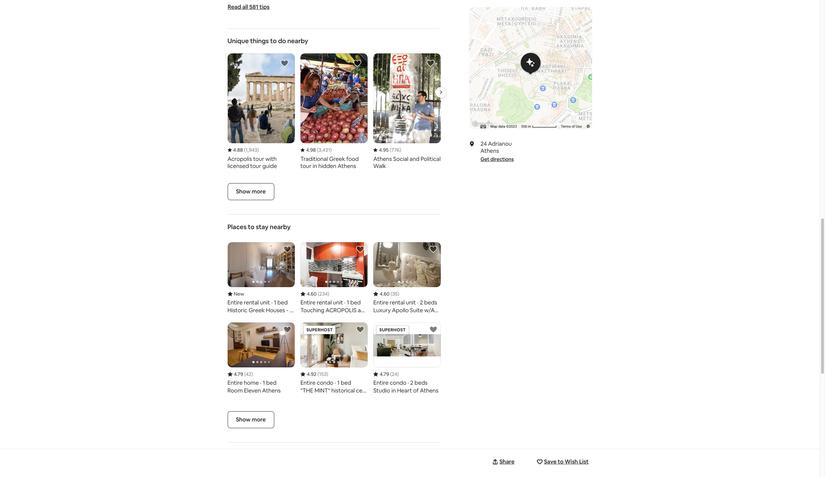 Task type: vqa. For each thing, say whether or not it's contained in the screenshot.


Task type: locate. For each thing, give the bounding box(es) containing it.
image 1 out of 30 total images of this place image
[[325, 281, 344, 287], [325, 281, 344, 287], [398, 281, 417, 287], [398, 281, 417, 287]]

group
[[228, 242, 295, 315], [301, 242, 368, 315], [374, 242, 441, 315], [228, 323, 295, 396], [301, 323, 368, 396], [374, 323, 441, 396]]

0 horizontal spatial 4.79
[[234, 371, 243, 377]]

0 horizontal spatial condo
[[317, 379, 334, 387]]

( inside traditional greek food tour in hidden athens group
[[317, 147, 319, 153]]

image 1 image
[[228, 242, 295, 287], [228, 242, 295, 287], [301, 242, 368, 287], [301, 242, 368, 287], [374, 242, 441, 287], [374, 242, 441, 287], [228, 323, 295, 367], [228, 323, 295, 367], [301, 323, 368, 367], [301, 323, 368, 367], [374, 323, 441, 367], [374, 323, 441, 367]]

©2023
[[506, 125, 517, 128]]

to
[[270, 37, 277, 45], [248, 223, 255, 231], [558, 458, 564, 466]]

( for 1,943
[[244, 147, 246, 153]]

unique
[[228, 37, 249, 45]]

) for 4.60 ( 234 )
[[328, 291, 330, 297]]

report errors in the road map or imagery to google image
[[586, 124, 591, 128]]

add listing to a list image for 4.60 ( 35 )
[[429, 245, 438, 254]]

share button
[[491, 455, 518, 469]]

1 bed for 4.60
[[347, 299, 361, 306]]

beds
[[424, 299, 437, 306], [415, 379, 428, 387]]

add listing to a list image
[[429, 245, 438, 254], [356, 325, 365, 334], [429, 325, 438, 334]]

4.60 left 234
[[307, 291, 317, 297]]

0 vertical spatial show
[[236, 188, 251, 195]]

1 horizontal spatial 4.60
[[380, 291, 390, 297]]

entire rental unit down 234
[[301, 299, 343, 306]]

4.92
[[307, 371, 317, 377]]

1 vertical spatial 24
[[392, 371, 398, 377]]

show more link for to
[[228, 411, 274, 428]]

1 horizontal spatial 2
[[420, 299, 423, 306]]

4.79 ( 42 )
[[234, 371, 253, 377]]

1 horizontal spatial save this experience image
[[354, 59, 362, 68]]

4.79 for home
[[234, 371, 243, 377]]

condo for 1 bed
[[317, 379, 334, 387]]

0 horizontal spatial entire condo
[[301, 379, 334, 387]]

entire condo for 2 beds
[[374, 379, 407, 387]]

unit for 4.60 ( 35 )
[[406, 299, 416, 306]]

image 1 out of 27 total images of this place image
[[252, 361, 271, 367], [252, 361, 271, 367], [398, 361, 417, 367], [398, 361, 417, 367]]

entire condo
[[301, 379, 334, 387], [374, 379, 407, 387]]

2 unit from the left
[[333, 299, 343, 306]]

2 entire rental unit from the left
[[301, 299, 343, 306]]

0 vertical spatial 2
[[420, 299, 423, 306]]

entire condo down '4.92 ( 153 )'
[[301, 379, 334, 387]]

to for save to wish list
[[558, 458, 564, 466]]

4.88 ( 1,943 )
[[233, 147, 259, 153]]

0 horizontal spatial to
[[248, 223, 255, 231]]

rating 4.95 out of 5; 776 reviews image
[[374, 147, 402, 153]]

( for 234
[[318, 291, 319, 297]]

) inside acropolis tour with licensed tour guide group
[[257, 147, 259, 153]]

4.60
[[307, 291, 317, 297], [380, 291, 390, 297]]

rental down 35
[[390, 299, 405, 306]]

1 more from the top
[[252, 188, 266, 195]]

1 horizontal spatial rental
[[317, 299, 332, 306]]

entire for 4.60 ( 35 )
[[374, 299, 389, 306]]

to inside button
[[558, 458, 564, 466]]

tips
[[259, 3, 270, 11]]

1 vertical spatial show more
[[236, 416, 266, 423]]

2 4.79 from the left
[[380, 371, 389, 377]]

) for 4.79 ( 24 )
[[398, 371, 399, 377]]

terms of use
[[561, 125, 582, 128]]

1 horizontal spatial entire rental unit
[[301, 299, 343, 306]]

500 m button
[[519, 124, 559, 129]]

1 condo from the left
[[317, 379, 334, 387]]

3 save this experience image from the left
[[427, 59, 435, 68]]

more
[[252, 188, 266, 195], [252, 416, 266, 423]]

0 horizontal spatial rental
[[244, 299, 259, 306]]

24
[[481, 140, 487, 148], [392, 371, 398, 377]]

1 entire condo from the left
[[301, 379, 334, 387]]

google image
[[471, 120, 494, 129]]

1 inside group
[[263, 379, 265, 387]]

0 horizontal spatial save this experience image
[[281, 59, 289, 68]]

( for 24
[[390, 371, 392, 377]]

42
[[246, 371, 251, 377]]

( inside acropolis tour with licensed tour guide group
[[244, 147, 246, 153]]

save to wish list button
[[536, 455, 593, 469]]

1 vertical spatial show
[[236, 416, 251, 423]]

1 for 4.92
[[337, 379, 340, 387]]

2 4.60 from the left
[[380, 291, 390, 297]]

adrianou
[[488, 140, 512, 148]]

) inside traditional greek food tour in hidden athens group
[[330, 147, 332, 153]]

nearby right do
[[288, 37, 308, 45]]

776
[[392, 147, 400, 153]]

1 horizontal spatial to
[[270, 37, 277, 45]]

next image
[[439, 90, 443, 95]]

0 vertical spatial beds
[[424, 299, 437, 306]]

bed for 4.79
[[266, 379, 277, 387]]

) for 4.95 ( 776 )
[[400, 147, 402, 153]]

1 vertical spatial to
[[248, 223, 255, 231]]

1 vertical spatial show more link
[[228, 411, 274, 428]]

2 save this experience image from the left
[[354, 59, 362, 68]]

1 vertical spatial 2 beds
[[410, 379, 428, 387]]

)
[[257, 147, 259, 153], [330, 147, 332, 153], [400, 147, 402, 153], [328, 291, 330, 297], [398, 291, 400, 297], [251, 371, 253, 377], [327, 371, 328, 377], [398, 371, 399, 377]]

2 for entire rental unit
[[420, 299, 423, 306]]

rental down 234
[[317, 299, 332, 306]]

4.60 for 1 bed
[[307, 291, 317, 297]]

entire down new place to stay image
[[228, 299, 243, 306]]

save this experience image
[[281, 59, 289, 68], [354, 59, 362, 68], [427, 59, 435, 68]]

entire condo down 4.79 ( 24 )
[[374, 379, 407, 387]]

more for things
[[252, 188, 266, 195]]

rental down new
[[244, 299, 259, 306]]

2 for entire condo
[[410, 379, 414, 387]]

rental
[[244, 299, 259, 306], [317, 299, 332, 306], [390, 299, 405, 306]]

more for to
[[252, 416, 266, 423]]

) for 4.92 ( 153 )
[[327, 371, 328, 377]]

1 4.60 from the left
[[307, 291, 317, 297]]

1 show more link from the top
[[228, 183, 274, 200]]

3 rental from the left
[[390, 299, 405, 306]]

2 show more from the top
[[236, 416, 266, 423]]

show more for to
[[236, 416, 266, 423]]

show
[[236, 188, 251, 195], [236, 416, 251, 423]]

unit
[[260, 299, 270, 306], [333, 299, 343, 306], [406, 299, 416, 306]]

3 unit from the left
[[406, 299, 416, 306]]

2 horizontal spatial entire rental unit
[[374, 299, 416, 306]]

4.60 left 35
[[380, 291, 390, 297]]

1 horizontal spatial entire condo
[[374, 379, 407, 387]]

list
[[580, 458, 589, 466]]

2 show from the top
[[236, 416, 251, 423]]

rating 4.60 out of 5; 234 reviews image
[[301, 291, 330, 297]]

athens
[[481, 147, 499, 155]]

1 horizontal spatial unit
[[333, 299, 343, 306]]

1 horizontal spatial 4.79
[[380, 371, 389, 377]]

show more link
[[228, 183, 274, 200], [228, 411, 274, 428]]

) inside athens social and political walk group
[[400, 147, 402, 153]]

show more link for things
[[228, 183, 274, 200]]

entire
[[228, 299, 243, 306], [301, 299, 316, 306], [374, 299, 389, 306], [228, 379, 243, 387], [301, 379, 316, 387], [374, 379, 389, 387]]

nearby
[[288, 37, 308, 45], [270, 223, 291, 231]]

2 horizontal spatial save this experience image
[[427, 59, 435, 68]]

1 vertical spatial beds
[[415, 379, 428, 387]]

4.98 ( 3,431 )
[[306, 147, 332, 153]]

entire down 4.92
[[301, 379, 316, 387]]

) for 4.98 ( 3,431 )
[[330, 147, 332, 153]]

add listing to a list image for 4.79
[[283, 325, 292, 334]]

4.79 inside group
[[234, 371, 243, 377]]

(
[[244, 147, 246, 153], [317, 147, 319, 153], [390, 147, 392, 153], [318, 291, 319, 297], [391, 291, 392, 297], [244, 371, 246, 377], [318, 371, 319, 377], [390, 371, 392, 377]]

to left the stay
[[248, 223, 255, 231]]

new place to stay image
[[228, 291, 244, 297]]

0 vertical spatial more
[[252, 188, 266, 195]]

4.92 ( 153 )
[[307, 371, 328, 377]]

1 horizontal spatial 24
[[481, 140, 487, 148]]

1 bed
[[274, 299, 288, 306], [347, 299, 361, 306], [263, 379, 277, 387], [337, 379, 351, 387]]

1 vertical spatial 2
[[410, 379, 414, 387]]

2 more from the top
[[252, 416, 266, 423]]

3 entire rental unit from the left
[[374, 299, 416, 306]]

to right save
[[558, 458, 564, 466]]

1 unit from the left
[[260, 299, 270, 306]]

condo down '153'
[[317, 379, 334, 387]]

0 vertical spatial show more
[[236, 188, 266, 195]]

0 horizontal spatial unit
[[260, 299, 270, 306]]

image 1 out of 18 total images of this place image
[[325, 361, 344, 367], [325, 361, 344, 367]]

1
[[274, 299, 276, 306], [347, 299, 349, 306], [263, 379, 265, 387], [337, 379, 340, 387]]

entire rental unit
[[228, 299, 270, 306], [301, 299, 343, 306], [374, 299, 416, 306]]

rating 4.98 out of 5; 3,431 reviews image
[[301, 147, 332, 153]]

map data ©2023
[[491, 125, 517, 128]]

2 show more link from the top
[[228, 411, 274, 428]]

entire down rating 4.79 out of 5; 24 reviews 'image'
[[374, 379, 389, 387]]

add listing to a list image
[[283, 245, 292, 254], [356, 245, 365, 254], [283, 325, 292, 334]]

map
[[491, 125, 498, 128]]

unit for 4.60 ( 234 )
[[333, 299, 343, 306]]

( for 35
[[391, 291, 392, 297]]

to left do
[[270, 37, 277, 45]]

1 save this experience image from the left
[[281, 59, 289, 68]]

do
[[278, 37, 286, 45]]

entire rental unit for 4.60 ( 234 )
[[301, 299, 343, 306]]

0 vertical spatial 2 beds
[[420, 299, 437, 306]]

entire rental unit down new
[[228, 299, 270, 306]]

1 for 4.79
[[263, 379, 265, 387]]

1 vertical spatial more
[[252, 416, 266, 423]]

nearby right the stay
[[270, 223, 291, 231]]

entire down rating 4.79 out of 5; 42 reviews image
[[228, 379, 243, 387]]

2
[[420, 299, 423, 306], [410, 379, 414, 387]]

1 bed inside group
[[263, 379, 277, 387]]

bed for 4.92
[[341, 379, 351, 387]]

entire for 4.79 ( 24 )
[[374, 379, 389, 387]]

condo
[[317, 379, 334, 387], [390, 379, 407, 387]]

0 horizontal spatial 4.60
[[307, 291, 317, 297]]

) for 4.60 ( 35 )
[[398, 291, 400, 297]]

2 rental from the left
[[317, 299, 332, 306]]

2 vertical spatial to
[[558, 458, 564, 466]]

2 horizontal spatial unit
[[406, 299, 416, 306]]

( inside group
[[244, 371, 246, 377]]

2 beds
[[420, 299, 437, 306], [410, 379, 428, 387]]

1 bed for 4.92
[[337, 379, 351, 387]]

condo for 2 beds
[[390, 379, 407, 387]]

) for 4.88 ( 1,943 )
[[257, 147, 259, 153]]

entire down rating 4.60 out of 5; 35 reviews "image"
[[374, 299, 389, 306]]

2 horizontal spatial rental
[[390, 299, 405, 306]]

bed
[[278, 299, 288, 306], [351, 299, 361, 306], [266, 379, 277, 387], [341, 379, 351, 387]]

2 condo from the left
[[390, 379, 407, 387]]

0 horizontal spatial entire rental unit
[[228, 299, 270, 306]]

1 show more from the top
[[236, 188, 266, 195]]

read all 581 tips button
[[224, 0, 273, 14]]

add listing to a list image for new
[[283, 245, 292, 254]]

( inside athens social and political walk group
[[390, 147, 392, 153]]

1,943
[[246, 147, 257, 153]]

1 4.79 from the left
[[234, 371, 243, 377]]

1 horizontal spatial condo
[[390, 379, 407, 387]]

save
[[545, 458, 557, 466]]

show more
[[236, 188, 266, 195], [236, 416, 266, 423]]

2 entire condo from the left
[[374, 379, 407, 387]]

3,431
[[319, 147, 330, 153]]

entire down rating 4.60 out of 5; 234 reviews image
[[301, 299, 316, 306]]

( for 776
[[390, 147, 392, 153]]

0 vertical spatial 24
[[481, 140, 487, 148]]

4.79
[[234, 371, 243, 377], [380, 371, 389, 377]]

1 show from the top
[[236, 188, 251, 195]]

acropolis tour with licensed tour guide group
[[228, 53, 295, 172]]

4.79 for condo
[[380, 371, 389, 377]]

condo down 4.79 ( 24 )
[[390, 379, 407, 387]]

entire rental unit down 35
[[374, 299, 416, 306]]

0 horizontal spatial 2
[[410, 379, 414, 387]]

2 horizontal spatial to
[[558, 458, 564, 466]]

0 vertical spatial show more link
[[228, 183, 274, 200]]

image 1 out of 29 total images of this place image
[[252, 281, 271, 287], [252, 281, 271, 287]]

save this experience image inside acropolis tour with licensed tour guide group
[[281, 59, 289, 68]]



Task type: describe. For each thing, give the bounding box(es) containing it.
rental for 4.60 ( 234 )
[[317, 299, 332, 306]]

entire home
[[228, 379, 259, 387]]

24 adrianou athens get directions
[[481, 140, 514, 162]]

save to wish list
[[545, 458, 589, 466]]

rating 4.88 out of 5; 1,943 reviews image
[[228, 147, 259, 153]]

things
[[250, 37, 269, 45]]

save this experience image for 4.98 ( 3,431 )
[[354, 59, 362, 68]]

35
[[392, 291, 398, 297]]

4.79 ( 24 )
[[380, 371, 399, 377]]

entire rental unit for 4.60 ( 35 )
[[374, 299, 416, 306]]

add listing to a list image for 4.60
[[356, 245, 365, 254]]

data
[[499, 125, 506, 128]]

1 bed for new
[[274, 299, 288, 306]]

read all 581 tips
[[228, 3, 270, 11]]

bed for new
[[278, 299, 288, 306]]

rating 4.60 out of 5; 35 reviews image
[[374, 291, 400, 297]]

athens social and political walk group
[[374, 53, 441, 172]]

1 for new
[[274, 299, 276, 306]]

4.88
[[233, 147, 243, 153]]

home
[[244, 379, 259, 387]]

show for places
[[236, 416, 251, 423]]

( for 153
[[318, 371, 319, 377]]

entire condo for 1 bed
[[301, 379, 334, 387]]

map region
[[382, 0, 653, 143]]

4.95
[[379, 147, 389, 153]]

save this experience image for 4.95 ( 776 )
[[427, 59, 435, 68]]

all
[[242, 3, 248, 11]]

of
[[572, 125, 575, 128]]

4.95 ( 776 )
[[379, 147, 402, 153]]

4.60 ( 35 )
[[380, 291, 400, 297]]

234
[[319, 291, 328, 297]]

beds for entire rental unit
[[424, 299, 437, 306]]

places
[[228, 223, 247, 231]]

2 beds for entire rental unit
[[420, 299, 437, 306]]

581
[[249, 3, 258, 11]]

0 vertical spatial to
[[270, 37, 277, 45]]

beds for entire condo
[[415, 379, 428, 387]]

1 entire rental unit from the left
[[228, 299, 270, 306]]

save this experience image for 4.88 ( 1,943 )
[[281, 59, 289, 68]]

rating 4.79 out of 5; 24 reviews image
[[374, 371, 399, 377]]

show for unique
[[236, 188, 251, 195]]

use
[[576, 125, 582, 128]]

4.60 for 2 beds
[[380, 291, 390, 297]]

( for 3,431
[[317, 147, 319, 153]]

read
[[228, 3, 241, 11]]

0 vertical spatial nearby
[[288, 37, 308, 45]]

rating 4.92 out of 5; 153 reviews image
[[301, 371, 328, 377]]

entire for 4.60 ( 234 )
[[301, 299, 316, 306]]

group containing entire home
[[228, 323, 295, 396]]

153
[[319, 371, 327, 377]]

terms of use link
[[561, 125, 582, 128]]

bed for 4.60
[[351, 299, 361, 306]]

4.98
[[306, 147, 316, 153]]

get
[[481, 156, 490, 162]]

1 for 4.60
[[347, 299, 349, 306]]

new
[[234, 291, 244, 297]]

) for 4.79 ( 42 )
[[251, 371, 253, 377]]

( for 42
[[244, 371, 246, 377]]

show more for things
[[236, 188, 266, 195]]

get directions link
[[481, 156, 514, 162]]

places to stay nearby
[[228, 223, 291, 231]]

stay
[[256, 223, 269, 231]]

4.60 ( 234 )
[[307, 291, 330, 297]]

0 horizontal spatial 24
[[392, 371, 398, 377]]

500
[[521, 125, 527, 128]]

wish
[[565, 458, 579, 466]]

2 beds for entire condo
[[410, 379, 428, 387]]

keyboard shortcuts image
[[481, 125, 486, 129]]

share
[[500, 458, 515, 466]]

rating 4.79 out of 5; 42 reviews image
[[228, 371, 253, 377]]

24 inside 24 adrianou athens get directions
[[481, 140, 487, 148]]

add listing to a list image for 4.92 ( 153 )
[[356, 325, 365, 334]]

unique things to do nearby
[[228, 37, 308, 45]]

to for places to stay nearby
[[248, 223, 255, 231]]

rental for 4.60 ( 35 )
[[390, 299, 405, 306]]

entire for 4.92 ( 153 )
[[301, 379, 316, 387]]

500 m
[[521, 125, 532, 128]]

add listing to a list image for 4.79 ( 24 )
[[429, 325, 438, 334]]

terms
[[561, 125, 571, 128]]

1 vertical spatial nearby
[[270, 223, 291, 231]]

1 rental from the left
[[244, 299, 259, 306]]

directions
[[491, 156, 514, 162]]

traditional greek food tour in hidden athens group
[[301, 53, 368, 172]]

entire for 4.79 ( 42 )
[[228, 379, 243, 387]]

m
[[528, 125, 531, 128]]

1 bed for 4.79
[[263, 379, 277, 387]]



